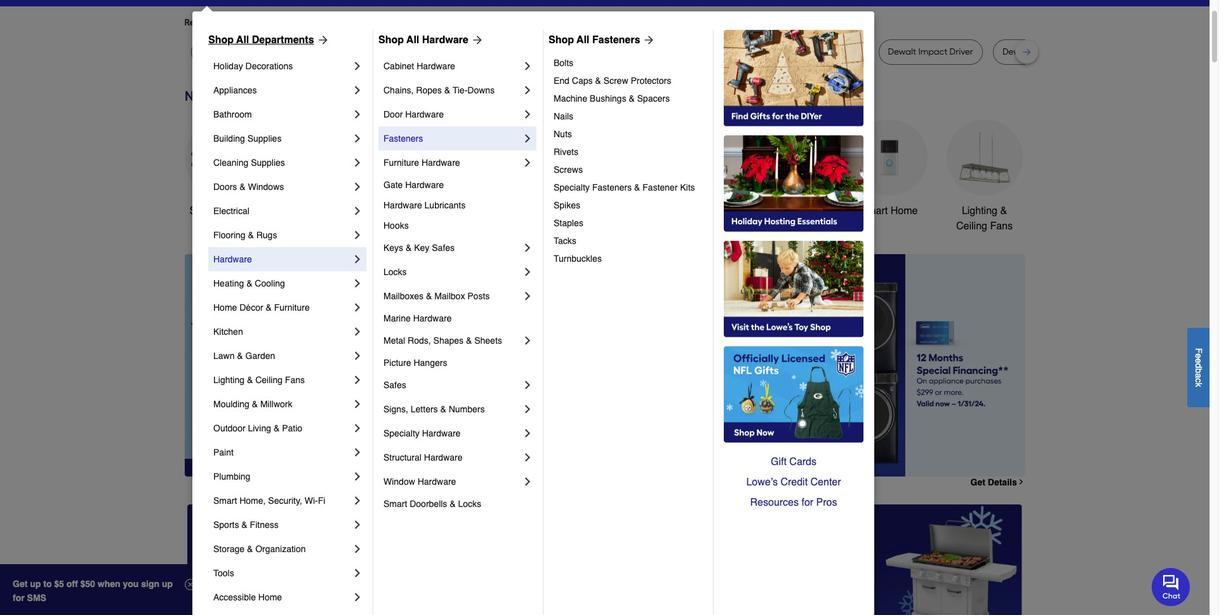 Task type: describe. For each thing, give the bounding box(es) containing it.
fasteners inside fasteners link
[[384, 133, 423, 144]]

1 horizontal spatial lighting & ceiling fans link
[[947, 119, 1023, 234]]

driver for impact driver
[[836, 46, 859, 57]]

visit the lowe's toy shop. image
[[724, 241, 864, 337]]

electrical link
[[213, 199, 351, 223]]

chevron right image for doors & windows
[[351, 180, 364, 193]]

1 horizontal spatial tools
[[401, 205, 425, 217]]

hardware for marine hardware
[[413, 313, 452, 323]]

fastener
[[643, 182, 678, 193]]

home décor & furniture
[[213, 302, 310, 313]]

cabinet hardware
[[384, 61, 455, 71]]

sheets
[[475, 335, 502, 346]]

posts
[[468, 291, 490, 301]]

spacers
[[638, 93, 670, 104]]

up to 30 percent off select major appliances. plus, save up to an extra $750 on major appliances. image
[[410, 254, 1026, 476]]

scroll to item #5 image
[[778, 454, 808, 459]]

0 horizontal spatial bathroom link
[[213, 102, 351, 126]]

fasteners inside "shop all fasteners" link
[[593, 34, 641, 46]]

& inside heating & cooling link
[[247, 278, 253, 288]]

& inside mailboxes & mailbox posts link
[[426, 291, 432, 301]]

shop
[[190, 205, 213, 217]]

staples link
[[554, 214, 705, 232]]

get details
[[971, 477, 1018, 487]]

chevron right image for outdoor living & patio
[[351, 422, 364, 435]]

protectors
[[631, 76, 672, 86]]

1 horizontal spatial tools link
[[375, 119, 451, 219]]

kits
[[681, 182, 695, 193]]

chevron right image for mailboxes & mailbox posts
[[522, 290, 534, 302]]

cabinet hardware link
[[384, 54, 522, 78]]

gift cards
[[771, 456, 817, 468]]

paint link
[[213, 440, 351, 464]]

fasteners inside specialty fasteners & fastener kits link
[[593, 182, 632, 193]]

hardware link
[[213, 247, 351, 271]]

flooring
[[213, 230, 246, 240]]

& inside the flooring & rugs link
[[248, 230, 254, 240]]

f e e d b a c k button
[[1188, 328, 1210, 407]]

recommended
[[185, 17, 246, 28]]

staples
[[554, 218, 584, 228]]

locks inside the locks link
[[384, 267, 407, 277]]

home,
[[240, 496, 266, 506]]

doors & windows link
[[213, 175, 351, 199]]

outdoor living & patio link
[[213, 416, 351, 440]]

moulding & millwork link
[[213, 392, 351, 416]]

picture hangers link
[[384, 353, 534, 373]]

get for get up to $5 off $50 when you sign up for sms
[[13, 579, 28, 589]]

impact driver
[[804, 46, 859, 57]]

window
[[384, 477, 415, 487]]

0 vertical spatial lighting & ceiling fans
[[957, 205, 1013, 232]]

for up departments
[[287, 17, 298, 28]]

chevron right image for fasteners
[[522, 132, 534, 145]]

metal
[[384, 335, 405, 346]]

dewalt drill bit set
[[1003, 46, 1076, 57]]

screws link
[[554, 161, 705, 179]]

you for more suggestions for you
[[413, 17, 428, 28]]

door
[[384, 109, 403, 119]]

chevron right image for building supplies
[[351, 132, 364, 145]]

locks link
[[384, 260, 522, 284]]

shop for shop all hardware
[[379, 34, 404, 46]]

chevron right image for sports
[[351, 518, 364, 531]]

1 vertical spatial bathroom
[[772, 205, 817, 217]]

resources
[[751, 497, 799, 508]]

locks inside smart doorbells & locks 'link'
[[458, 499, 482, 509]]

doors & windows
[[213, 182, 284, 192]]

& inside machine bushings & spacers link
[[629, 93, 635, 104]]

searches
[[248, 17, 285, 28]]

end
[[554, 76, 570, 86]]

chevron right image for door hardware
[[522, 108, 534, 121]]

chat invite button image
[[1153, 567, 1191, 606]]

get details link
[[971, 477, 1026, 487]]

& inside chains, ropes & tie-downs link
[[445, 85, 450, 95]]

bushings
[[590, 93, 627, 104]]

gift
[[771, 456, 787, 468]]

kitchen faucets link
[[566, 119, 642, 219]]

kitchen for kitchen faucets
[[567, 205, 601, 217]]

end caps & screw protectors
[[554, 76, 672, 86]]

smart for smart doorbells & locks
[[384, 499, 407, 509]]

turnbuckles
[[554, 254, 602, 264]]

holiday decorations
[[213, 61, 293, 71]]

structural hardware
[[384, 452, 463, 463]]

specialty fasteners & fastener kits link
[[554, 179, 705, 196]]

hardware for door hardware
[[405, 109, 444, 119]]

marine hardware
[[384, 313, 452, 323]]

chevron right image for cleaning supplies
[[351, 156, 364, 169]]

driver for impact driver bit
[[538, 46, 561, 57]]

& inside home décor & furniture link
[[266, 302, 272, 313]]

storage
[[213, 544, 245, 554]]

chevron right image for flooring
[[351, 229, 364, 241]]

keys & key safes
[[384, 243, 455, 253]]

get for get details
[[971, 477, 986, 487]]

plumbing
[[213, 471, 251, 482]]

& inside metal rods, shapes & sheets link
[[466, 335, 472, 346]]

supplies for cleaning supplies
[[251, 158, 285, 168]]

f e e d b a c k
[[1194, 348, 1205, 387]]

doorbells
[[410, 499, 448, 509]]

shop all deals
[[190, 205, 256, 217]]

f
[[1194, 348, 1205, 353]]

machine bushings & spacers
[[554, 93, 670, 104]]

keys & key safes link
[[384, 236, 522, 260]]

accessible
[[213, 592, 256, 602]]

chevron right image for smart home, security, wi-fi
[[351, 494, 364, 507]]

doors
[[213, 182, 237, 192]]

1 horizontal spatial arrow right image
[[1002, 365, 1015, 378]]

& inside specialty fasteners & fastener kits link
[[635, 182, 641, 193]]

structural
[[384, 452, 422, 463]]

holiday decorations link
[[213, 54, 351, 78]]

chains,
[[384, 85, 414, 95]]

nails
[[554, 111, 574, 121]]

smart doorbells & locks link
[[384, 494, 534, 514]]

smart for smart home, security, wi-fi
[[213, 496, 237, 506]]

dewalt for dewalt drill
[[730, 46, 758, 57]]

dewalt for dewalt drill bit set
[[1003, 46, 1031, 57]]

marine hardware link
[[384, 308, 534, 328]]

1 vertical spatial lighting & ceiling fans link
[[213, 368, 351, 392]]

shapes
[[434, 335, 464, 346]]

gate hardware link
[[384, 175, 534, 195]]

0 horizontal spatial safes
[[384, 380, 406, 390]]

machine bushings & spacers link
[[554, 90, 705, 107]]

2 up from the left
[[162, 579, 173, 589]]

0 vertical spatial ceiling
[[957, 220, 988, 232]]

you for recommended searches for you
[[300, 17, 315, 28]]

& inside outdoor living & patio link
[[274, 423, 280, 433]]

chevron right image for furniture
[[522, 156, 534, 169]]

1 horizontal spatial bathroom link
[[756, 119, 833, 219]]

chevron right image for cabinet
[[522, 60, 534, 72]]

lowe's credit center link
[[724, 472, 864, 492]]

deals
[[230, 205, 256, 217]]

paint
[[213, 447, 234, 457]]

nails link
[[554, 107, 705, 125]]

& inside lawn & garden link
[[237, 351, 243, 361]]

nuts link
[[554, 125, 705, 143]]

storage & organization link
[[213, 537, 351, 561]]

scroll to item #2 image
[[686, 454, 717, 459]]

window hardware link
[[384, 470, 522, 494]]

get up to 2 free select tools or batteries when you buy 1 with select purchases. image
[[187, 504, 452, 615]]

dewalt for dewalt drill bit
[[334, 46, 362, 57]]

cards
[[790, 456, 817, 468]]

3 driver from the left
[[950, 46, 974, 57]]

shop all fasteners link
[[549, 32, 656, 48]]

smart home
[[861, 205, 918, 217]]

& inside outdoor tools & equipment
[[729, 205, 736, 217]]

hardware for structural hardware
[[424, 452, 463, 463]]

chevron right image for holiday
[[351, 60, 364, 72]]

tools inside outdoor tools & equipment
[[702, 205, 726, 217]]

key
[[414, 243, 430, 253]]

all for fasteners
[[577, 34, 590, 46]]



Task type: vqa. For each thing, say whether or not it's contained in the screenshot.
Standard
no



Task type: locate. For each thing, give the bounding box(es) containing it.
fasteners down recommended searches for you heading
[[593, 34, 641, 46]]

appliances link
[[213, 78, 351, 102]]

metal rods, shapes & sheets link
[[384, 328, 522, 353]]

arrow right image
[[314, 34, 329, 46], [641, 34, 656, 46]]

specialty for specialty fasteners & fastener kits
[[554, 182, 590, 193]]

2 horizontal spatial home
[[891, 205, 918, 217]]

hardware for specialty hardware
[[422, 428, 461, 438]]

1 horizontal spatial fans
[[991, 220, 1013, 232]]

for up the shop all hardware
[[400, 17, 411, 28]]

0 horizontal spatial specialty
[[384, 428, 420, 438]]

cleaning
[[213, 158, 249, 168]]

chevron right image
[[351, 60, 364, 72], [522, 60, 534, 72], [351, 84, 364, 97], [522, 84, 534, 97], [351, 108, 364, 121], [522, 156, 534, 169], [351, 229, 364, 241], [522, 241, 534, 254], [351, 277, 364, 290], [351, 325, 364, 338], [522, 334, 534, 347], [351, 349, 364, 362], [351, 374, 364, 386], [522, 379, 534, 391], [351, 398, 364, 410], [522, 427, 534, 440], [351, 446, 364, 459], [522, 451, 534, 464], [522, 475, 534, 488], [1018, 478, 1026, 486], [351, 518, 364, 531], [351, 591, 364, 604]]

outdoor inside outdoor tools & equipment
[[663, 205, 700, 217]]

officially licensed n f l gifts. shop now. image
[[724, 346, 864, 443]]

0 horizontal spatial tools link
[[213, 561, 351, 585]]

shop
[[208, 34, 234, 46], [379, 34, 404, 46], [549, 34, 574, 46]]

all right shop
[[216, 205, 227, 217]]

all for deals
[[216, 205, 227, 217]]

impact
[[506, 46, 535, 57], [804, 46, 833, 57], [919, 46, 948, 57]]

0 horizontal spatial lighting
[[213, 375, 245, 385]]

1 horizontal spatial drill
[[760, 46, 775, 57]]

0 horizontal spatial drill
[[364, 46, 380, 57]]

0 vertical spatial fans
[[991, 220, 1013, 232]]

2 drill from the left
[[760, 46, 775, 57]]

supplies for building supplies
[[248, 133, 282, 144]]

0 horizontal spatial smart
[[213, 496, 237, 506]]

hardware down fasteners link
[[422, 158, 460, 168]]

0 horizontal spatial arrow right image
[[314, 34, 329, 46]]

outdoor down moulding
[[213, 423, 246, 433]]

0 vertical spatial bathroom
[[213, 109, 252, 119]]

up left to
[[30, 579, 41, 589]]

you left more
[[300, 17, 315, 28]]

building supplies link
[[213, 126, 351, 151]]

0 horizontal spatial fans
[[285, 375, 305, 385]]

new deals every day during 25 days of deals image
[[185, 85, 1026, 106]]

hardware up smart doorbells & locks
[[418, 477, 456, 487]]

3 dewalt from the left
[[889, 46, 917, 57]]

chevron right image for heating
[[351, 277, 364, 290]]

e up the b
[[1194, 358, 1205, 363]]

arrow right image for shop all fasteners
[[641, 34, 656, 46]]

outdoor for outdoor living & patio
[[213, 423, 246, 433]]

safes down picture
[[384, 380, 406, 390]]

3 impact from the left
[[919, 46, 948, 57]]

chevron right image for window
[[522, 475, 534, 488]]

chevron right image
[[522, 108, 534, 121], [351, 132, 364, 145], [522, 132, 534, 145], [351, 156, 364, 169], [351, 180, 364, 193], [351, 205, 364, 217], [351, 253, 364, 266], [522, 266, 534, 278], [522, 290, 534, 302], [351, 301, 364, 314], [522, 403, 534, 416], [351, 422, 364, 435], [351, 470, 364, 483], [351, 494, 364, 507], [351, 543, 364, 555], [351, 567, 364, 579]]

up
[[30, 579, 41, 589], [162, 579, 173, 589]]

1 horizontal spatial lighting & ceiling fans
[[957, 205, 1013, 232]]

2 dewalt from the left
[[730, 46, 758, 57]]

chevron right image for locks
[[522, 266, 534, 278]]

0 horizontal spatial driver
[[538, 46, 561, 57]]

smart doorbells & locks
[[384, 499, 482, 509]]

faucets
[[604, 205, 640, 217]]

2 horizontal spatial impact
[[919, 46, 948, 57]]

spikes
[[554, 200, 581, 210]]

0 vertical spatial specialty
[[554, 182, 590, 193]]

signs, letters & numbers
[[384, 404, 485, 414]]

shop for shop all fasteners
[[549, 34, 574, 46]]

lighting
[[962, 205, 998, 217], [213, 375, 245, 385]]

0 vertical spatial outdoor
[[663, 205, 700, 217]]

0 vertical spatial furniture
[[384, 158, 419, 168]]

driver
[[538, 46, 561, 57], [836, 46, 859, 57], [950, 46, 974, 57]]

arrow right image inside "shop all fasteners" link
[[641, 34, 656, 46]]

arrow left image
[[421, 365, 434, 378]]

numbers
[[449, 404, 485, 414]]

dewalt for dewalt impact driver
[[889, 46, 917, 57]]

up to 35 percent off select small appliances. image
[[473, 504, 738, 615]]

recommended searches for you heading
[[185, 17, 1026, 29]]

impact driver bit
[[506, 46, 574, 57]]

chevron right image for tools
[[351, 567, 364, 579]]

1 vertical spatial home
[[213, 302, 237, 313]]

&
[[596, 76, 601, 86], [445, 85, 450, 95], [629, 93, 635, 104], [240, 182, 246, 192], [635, 182, 641, 193], [729, 205, 736, 217], [1001, 205, 1008, 217], [248, 230, 254, 240], [406, 243, 412, 253], [247, 278, 253, 288], [426, 291, 432, 301], [266, 302, 272, 313], [466, 335, 472, 346], [237, 351, 243, 361], [247, 375, 253, 385], [252, 399, 258, 409], [441, 404, 447, 414], [274, 423, 280, 433], [450, 499, 456, 509], [242, 520, 248, 530], [247, 544, 253, 554]]

1 horizontal spatial home
[[258, 592, 282, 602]]

lawn & garden
[[213, 351, 275, 361]]

& inside 'sports & fitness' link
[[242, 520, 248, 530]]

bolts link
[[554, 54, 705, 72]]

kitchen up staples
[[567, 205, 601, 217]]

ropes
[[416, 85, 442, 95]]

shop for shop all departments
[[208, 34, 234, 46]]

hardware for cabinet hardware
[[417, 61, 455, 71]]

0 horizontal spatial bathroom
[[213, 109, 252, 119]]

1 drill from the left
[[364, 46, 380, 57]]

windows
[[248, 182, 284, 192]]

supplies up windows
[[251, 158, 285, 168]]

3 bit from the left
[[1051, 46, 1061, 57]]

2 vertical spatial home
[[258, 592, 282, 602]]

2 horizontal spatial bit
[[1051, 46, 1061, 57]]

mailboxes
[[384, 291, 424, 301]]

tools up 'hooks'
[[401, 205, 425, 217]]

2 you from the left
[[413, 17, 428, 28]]

get left the details
[[971, 477, 986, 487]]

all down recommended searches for you
[[236, 34, 249, 46]]

lubricants
[[425, 200, 466, 210]]

$50
[[80, 579, 95, 589]]

chevron right image for home décor & furniture
[[351, 301, 364, 314]]

& inside smart doorbells & locks 'link'
[[450, 499, 456, 509]]

2 horizontal spatial tools
[[702, 205, 726, 217]]

0 vertical spatial arrow right image
[[469, 34, 484, 46]]

shop all fasteners
[[549, 34, 641, 46]]

hardware up cabinet hardware link
[[422, 34, 469, 46]]

0 horizontal spatial outdoor
[[213, 423, 246, 433]]

0 horizontal spatial up
[[30, 579, 41, 589]]

bolts
[[554, 58, 574, 68]]

bit for dewalt drill bit set
[[1051, 46, 1061, 57]]

specialty fasteners & fastener kits
[[554, 182, 695, 193]]

get inside get up to $5 off $50 when you sign up for sms
[[13, 579, 28, 589]]

2 driver from the left
[[836, 46, 859, 57]]

chevron right image for lighting
[[351, 374, 364, 386]]

picture hangers
[[384, 358, 448, 368]]

for left the sms
[[13, 593, 25, 603]]

caps
[[572, 76, 593, 86]]

1 horizontal spatial up
[[162, 579, 173, 589]]

kitchen
[[567, 205, 601, 217], [213, 327, 243, 337]]

smart inside smart home, security, wi-fi link
[[213, 496, 237, 506]]

picture
[[384, 358, 411, 368]]

0 vertical spatial safes
[[432, 243, 455, 253]]

1 horizontal spatial smart
[[384, 499, 407, 509]]

1 vertical spatial lighting
[[213, 375, 245, 385]]

hardware up chains, ropes & tie-downs
[[417, 61, 455, 71]]

you
[[300, 17, 315, 28], [413, 17, 428, 28]]

supplies up cleaning supplies
[[248, 133, 282, 144]]

hardware down signs, letters & numbers
[[422, 428, 461, 438]]

drill for dewalt drill
[[760, 46, 775, 57]]

hardware for gate hardware
[[405, 180, 444, 190]]

chevron right image for accessible
[[351, 591, 364, 604]]

locks down 'window hardware' link
[[458, 499, 482, 509]]

pros
[[817, 497, 838, 508]]

kitchen for kitchen
[[213, 327, 243, 337]]

0 horizontal spatial shop
[[208, 34, 234, 46]]

outdoor for outdoor tools & equipment
[[663, 205, 700, 217]]

0 horizontal spatial bit
[[382, 46, 392, 57]]

arrow right image for shop all departments
[[314, 34, 329, 46]]

fasteners down screws link
[[593, 182, 632, 193]]

bit up bolts
[[563, 46, 574, 57]]

chevron right image for specialty
[[522, 427, 534, 440]]

chains, ropes & tie-downs
[[384, 85, 495, 95]]

fasteners link
[[384, 126, 522, 151]]

1 vertical spatial fans
[[285, 375, 305, 385]]

0 horizontal spatial locks
[[384, 267, 407, 277]]

safes right key
[[432, 243, 455, 253]]

1 horizontal spatial impact
[[804, 46, 833, 57]]

smart inside smart home link
[[861, 205, 888, 217]]

lighting inside the lighting & ceiling fans
[[962, 205, 998, 217]]

outdoor tools & equipment
[[663, 205, 736, 232]]

& inside storage & organization link
[[247, 544, 253, 554]]

hardware for furniture hardware
[[422, 158, 460, 168]]

gate hardware
[[384, 180, 444, 190]]

chevron right image for moulding
[[351, 398, 364, 410]]

0 horizontal spatial ceiling
[[256, 375, 283, 385]]

1 vertical spatial specialty
[[384, 428, 420, 438]]

off
[[67, 579, 78, 589]]

specialty down screws
[[554, 182, 590, 193]]

décor
[[240, 302, 263, 313]]

1 horizontal spatial outdoor
[[663, 205, 700, 217]]

chevron right image for metal
[[522, 334, 534, 347]]

0 horizontal spatial kitchen
[[213, 327, 243, 337]]

door hardware
[[384, 109, 444, 119]]

mailboxes & mailbox posts link
[[384, 284, 522, 308]]

arrow right image down more
[[314, 34, 329, 46]]

0 vertical spatial home
[[891, 205, 918, 217]]

2 horizontal spatial smart
[[861, 205, 888, 217]]

& inside end caps & screw protectors link
[[596, 76, 601, 86]]

accessible home link
[[213, 585, 351, 609]]

0 vertical spatial supplies
[[248, 133, 282, 144]]

chevron right image for chains,
[[522, 84, 534, 97]]

1 vertical spatial furniture
[[274, 302, 310, 313]]

lawn & garden link
[[213, 344, 351, 368]]

chevron right image for signs, letters & numbers
[[522, 403, 534, 416]]

for inside get up to $5 off $50 when you sign up for sms
[[13, 593, 25, 603]]

0 vertical spatial locks
[[384, 267, 407, 277]]

kitchen faucets
[[567, 205, 640, 217]]

resources for pros
[[751, 497, 838, 508]]

end caps & screw protectors link
[[554, 72, 705, 90]]

3 drill from the left
[[1034, 46, 1049, 57]]

shop these last-minute gifts. $99 or less. quantities are limited and won't last. image
[[185, 254, 390, 476]]

dewalt
[[334, 46, 362, 57], [730, 46, 758, 57], [889, 46, 917, 57], [1003, 46, 1031, 57]]

machine
[[554, 93, 588, 104]]

up to 30 percent off select grills and accessories. image
[[758, 504, 1023, 615]]

0 vertical spatial lighting & ceiling fans link
[[947, 119, 1023, 234]]

2 e from the top
[[1194, 358, 1205, 363]]

& inside "signs, letters & numbers" link
[[441, 404, 447, 414]]

hardware down flooring
[[213, 254, 252, 264]]

bit for impact driver bit
[[563, 46, 574, 57]]

1 you from the left
[[300, 17, 315, 28]]

2 horizontal spatial driver
[[950, 46, 974, 57]]

turnbuckles link
[[554, 250, 705, 267]]

cooling
[[255, 278, 285, 288]]

1 up from the left
[[30, 579, 41, 589]]

e up 'd'
[[1194, 353, 1205, 358]]

1 vertical spatial kitchen
[[213, 327, 243, 337]]

tools down the storage
[[213, 568, 234, 578]]

chevron right image for hardware
[[351, 253, 364, 266]]

1 vertical spatial locks
[[458, 499, 482, 509]]

tools up equipment at the right top
[[702, 205, 726, 217]]

flooring & rugs link
[[213, 223, 351, 247]]

1 horizontal spatial locks
[[458, 499, 482, 509]]

1 vertical spatial tools link
[[213, 561, 351, 585]]

hardware for window hardware
[[418, 477, 456, 487]]

1 vertical spatial supplies
[[251, 158, 285, 168]]

1 horizontal spatial bit
[[563, 46, 574, 57]]

outdoor up equipment at the right top
[[663, 205, 700, 217]]

bit for dewalt drill bit
[[382, 46, 392, 57]]

0 vertical spatial get
[[971, 477, 986, 487]]

impact for impact driver
[[804, 46, 833, 57]]

you up the shop all hardware
[[413, 17, 428, 28]]

0 horizontal spatial furniture
[[274, 302, 310, 313]]

3 shop from the left
[[549, 34, 574, 46]]

& inside doors & windows link
[[240, 182, 246, 192]]

arrow right image inside shop all departments link
[[314, 34, 329, 46]]

up right sign
[[162, 579, 173, 589]]

holiday hosting essentials. image
[[724, 135, 864, 232]]

smart inside smart doorbells & locks 'link'
[[384, 499, 407, 509]]

1 e from the top
[[1194, 353, 1205, 358]]

all for hardware
[[407, 34, 420, 46]]

safes
[[432, 243, 455, 253], [384, 380, 406, 390]]

1 vertical spatial arrow right image
[[1002, 365, 1015, 378]]

0 horizontal spatial impact
[[506, 46, 535, 57]]

decorations
[[246, 61, 293, 71]]

hardware down mailboxes & mailbox posts
[[413, 313, 452, 323]]

arrow right image up bolts link
[[641, 34, 656, 46]]

1 impact from the left
[[506, 46, 535, 57]]

screw
[[604, 76, 629, 86]]

arrow right image inside shop all hardware link
[[469, 34, 484, 46]]

& inside moulding & millwork link
[[252, 399, 258, 409]]

shop down the more suggestions for you link
[[379, 34, 404, 46]]

kitchen link
[[213, 320, 351, 344]]

impact for impact driver bit
[[506, 46, 535, 57]]

more suggestions for you
[[325, 17, 428, 28]]

chevron right image for structural
[[522, 451, 534, 464]]

hardware up 'hooks'
[[384, 200, 422, 210]]

specialty for specialty hardware
[[384, 428, 420, 438]]

2 shop from the left
[[379, 34, 404, 46]]

kitchen up lawn
[[213, 327, 243, 337]]

1 vertical spatial lighting & ceiling fans
[[213, 375, 305, 385]]

moulding & millwork
[[213, 399, 293, 409]]

1 horizontal spatial you
[[413, 17, 428, 28]]

furniture up "kitchen" link
[[274, 302, 310, 313]]

chevron right image for plumbing
[[351, 470, 364, 483]]

1 driver from the left
[[538, 46, 561, 57]]

chevron right image for electrical
[[351, 205, 364, 217]]

for
[[287, 17, 298, 28], [400, 17, 411, 28], [802, 497, 814, 508], [13, 593, 25, 603]]

furniture up gate
[[384, 158, 419, 168]]

1 horizontal spatial get
[[971, 477, 986, 487]]

cabinet
[[384, 61, 414, 71]]

tools
[[401, 205, 425, 217], [702, 205, 726, 217], [213, 568, 234, 578]]

appliances
[[213, 85, 257, 95]]

home for smart home
[[891, 205, 918, 217]]

0 horizontal spatial arrow right image
[[469, 34, 484, 46]]

1 vertical spatial fasteners
[[384, 133, 423, 144]]

0 vertical spatial kitchen
[[567, 205, 601, 217]]

hardware up 'window hardware' link
[[424, 452, 463, 463]]

to
[[43, 579, 52, 589]]

all for departments
[[236, 34, 249, 46]]

supplies
[[248, 133, 282, 144], [251, 158, 285, 168]]

2 bit from the left
[[563, 46, 574, 57]]

& inside 'keys & key safes' link
[[406, 243, 412, 253]]

heating & cooling link
[[213, 271, 351, 295]]

chevron right image inside get details link
[[1018, 478, 1026, 486]]

0 vertical spatial tools link
[[375, 119, 451, 219]]

2 impact from the left
[[804, 46, 833, 57]]

get up the sms
[[13, 579, 28, 589]]

1 horizontal spatial driver
[[836, 46, 859, 57]]

drill for dewalt drill bit
[[364, 46, 380, 57]]

1 horizontal spatial bathroom
[[772, 205, 817, 217]]

home for accessible home
[[258, 592, 282, 602]]

2 arrow right image from the left
[[641, 34, 656, 46]]

organization
[[255, 544, 306, 554]]

bit up the cabinet
[[382, 46, 392, 57]]

1 vertical spatial ceiling
[[256, 375, 283, 385]]

drill for dewalt drill bit set
[[1034, 46, 1049, 57]]

scroll to item #4 image
[[747, 454, 778, 459]]

you
[[123, 579, 139, 589]]

1 horizontal spatial safes
[[432, 243, 455, 253]]

hangers
[[414, 358, 448, 368]]

0 horizontal spatial home
[[213, 302, 237, 313]]

hardware up hardware lubricants
[[405, 180, 444, 190]]

0 horizontal spatial lighting & ceiling fans link
[[213, 368, 351, 392]]

1 horizontal spatial lighting
[[962, 205, 998, 217]]

chevron right image for lawn
[[351, 349, 364, 362]]

2 vertical spatial fasteners
[[593, 182, 632, 193]]

1 dewalt from the left
[[334, 46, 362, 57]]

fans
[[991, 220, 1013, 232], [285, 375, 305, 385]]

bit left set
[[1051, 46, 1061, 57]]

1 horizontal spatial kitchen
[[567, 205, 601, 217]]

None search field
[[473, 0, 820, 8]]

1 vertical spatial get
[[13, 579, 28, 589]]

0 horizontal spatial you
[[300, 17, 315, 28]]

gate
[[384, 180, 403, 190]]

rugs
[[256, 230, 277, 240]]

2 horizontal spatial drill
[[1034, 46, 1049, 57]]

4 dewalt from the left
[[1003, 46, 1031, 57]]

c
[[1194, 378, 1205, 382]]

0 vertical spatial lighting
[[962, 205, 998, 217]]

ceiling
[[957, 220, 988, 232], [256, 375, 283, 385]]

0 horizontal spatial tools
[[213, 568, 234, 578]]

specialty up structural
[[384, 428, 420, 438]]

fasteners down door
[[384, 133, 423, 144]]

shop down recommended at the top left of the page
[[208, 34, 234, 46]]

dewalt drill
[[730, 46, 775, 57]]

1 vertical spatial safes
[[384, 380, 406, 390]]

recommended searches for you
[[185, 17, 315, 28]]

all down recommended searches for you heading
[[577, 34, 590, 46]]

lawn
[[213, 351, 235, 361]]

fitness
[[250, 520, 279, 530]]

1 bit from the left
[[382, 46, 392, 57]]

1 horizontal spatial arrow right image
[[641, 34, 656, 46]]

1 vertical spatial outdoor
[[213, 423, 246, 433]]

outdoor
[[663, 205, 700, 217], [213, 423, 246, 433]]

chevron right image for storage & organization
[[351, 543, 364, 555]]

1 shop from the left
[[208, 34, 234, 46]]

0 horizontal spatial lighting & ceiling fans
[[213, 375, 305, 385]]

chevron right image for keys
[[522, 241, 534, 254]]

cleaning supplies link
[[213, 151, 351, 175]]

hardware down ropes
[[405, 109, 444, 119]]

e
[[1194, 353, 1205, 358], [1194, 358, 1205, 363]]

1 horizontal spatial furniture
[[384, 158, 419, 168]]

all up cabinet hardware
[[407, 34, 420, 46]]

1 horizontal spatial ceiling
[[957, 220, 988, 232]]

screws
[[554, 165, 583, 175]]

hardware inside 'link'
[[384, 200, 422, 210]]

door hardware link
[[384, 102, 522, 126]]

equipment
[[675, 220, 723, 232]]

find gifts for the diyer. image
[[724, 30, 864, 126]]

for left pros
[[802, 497, 814, 508]]

bathroom link
[[213, 102, 351, 126], [756, 119, 833, 219]]

details
[[988, 477, 1018, 487]]

1 horizontal spatial shop
[[379, 34, 404, 46]]

locks down keys on the left of page
[[384, 267, 407, 277]]

0 horizontal spatial get
[[13, 579, 28, 589]]

smart for smart home
[[861, 205, 888, 217]]

shop up bolts
[[549, 34, 574, 46]]

0 vertical spatial fasteners
[[593, 34, 641, 46]]

1 arrow right image from the left
[[314, 34, 329, 46]]

tie-
[[453, 85, 468, 95]]

arrow right image
[[469, 34, 484, 46], [1002, 365, 1015, 378]]

1 horizontal spatial specialty
[[554, 182, 590, 193]]

outdoor living & patio
[[213, 423, 302, 433]]

2 horizontal spatial shop
[[549, 34, 574, 46]]



